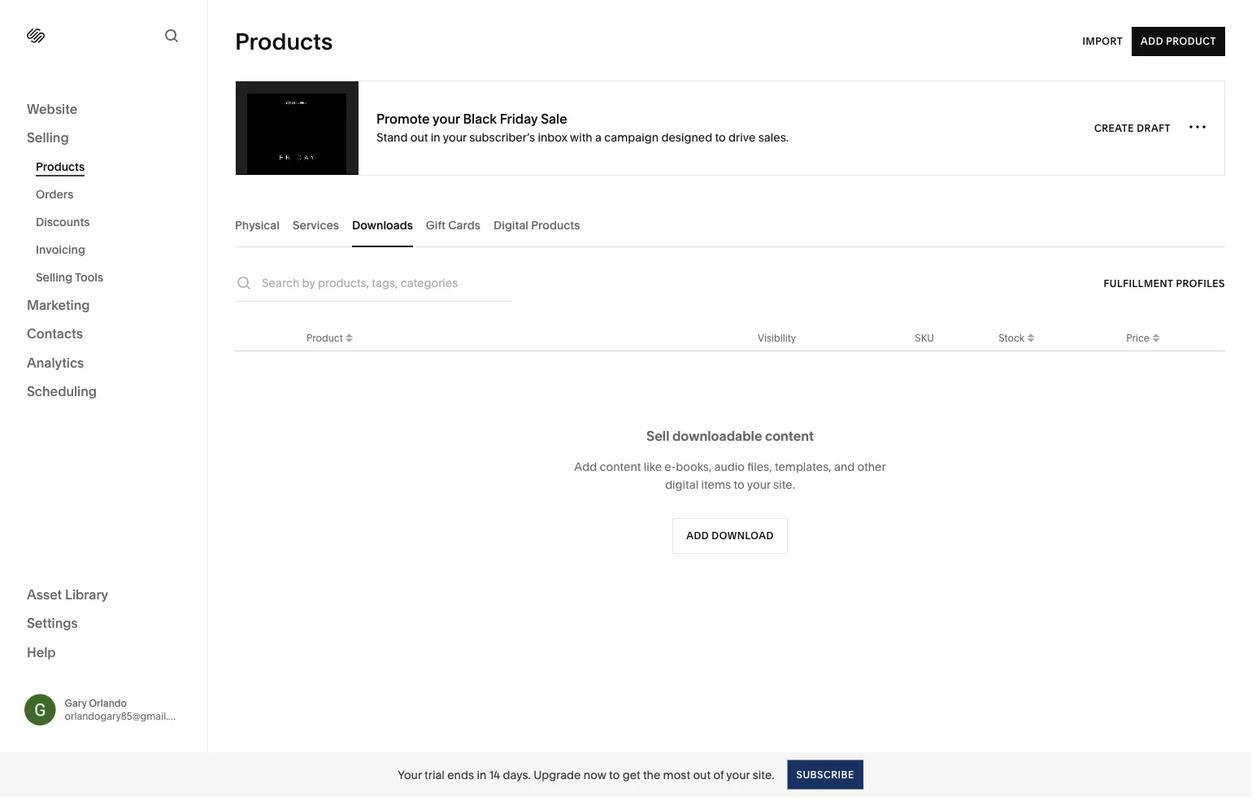 Task type: vqa. For each thing, say whether or not it's contained in the screenshot.
product to the bottom
yes



Task type: locate. For each thing, give the bounding box(es) containing it.
0 vertical spatial add
[[1141, 35, 1164, 47]]

create draft
[[1095, 122, 1171, 134]]

1 vertical spatial product
[[307, 332, 343, 344]]

to
[[715, 130, 726, 144], [734, 478, 745, 492], [609, 768, 620, 782]]

0 vertical spatial out
[[411, 130, 428, 144]]

2 vertical spatial to
[[609, 768, 620, 782]]

2 horizontal spatial to
[[734, 478, 745, 492]]

1 horizontal spatial out
[[693, 768, 711, 782]]

2 horizontal spatial add
[[1141, 35, 1164, 47]]

1 horizontal spatial product
[[1167, 35, 1217, 47]]

cards
[[448, 218, 481, 232]]

1 horizontal spatial add
[[687, 530, 709, 542]]

invoicing
[[36, 243, 85, 257]]

to down audio
[[734, 478, 745, 492]]

sell
[[647, 428, 670, 444]]

in left 14
[[477, 768, 487, 782]]

discounts link
[[36, 208, 190, 236]]

add inside add content like e-books, audio files, templates, and other digital items to your site.
[[574, 460, 597, 474]]

add inside 'button'
[[687, 530, 709, 542]]

files,
[[748, 460, 772, 474]]

0 vertical spatial content
[[765, 428, 814, 444]]

product
[[1167, 35, 1217, 47], [307, 332, 343, 344]]

marketing link
[[27, 296, 181, 315]]

1 vertical spatial add
[[574, 460, 597, 474]]

add left download
[[687, 530, 709, 542]]

settings link
[[27, 614, 181, 634]]

to inside add content like e-books, audio files, templates, and other digital items to your site.
[[734, 478, 745, 492]]

services button
[[293, 203, 339, 247]]

products inside products link
[[36, 160, 85, 174]]

to left drive
[[715, 130, 726, 144]]

add for add content like e-books, audio files, templates, and other digital items to your site.
[[574, 460, 597, 474]]

0 horizontal spatial in
[[431, 130, 441, 144]]

content inside add content like e-books, audio files, templates, and other digital items to your site.
[[600, 460, 641, 474]]

invoicing link
[[36, 236, 190, 264]]

items
[[701, 478, 731, 492]]

0 horizontal spatial out
[[411, 130, 428, 144]]

scheduling link
[[27, 383, 181, 402]]

0 vertical spatial product
[[1167, 35, 1217, 47]]

add inside "button"
[[1141, 35, 1164, 47]]

upgrade
[[534, 768, 581, 782]]

1 vertical spatial content
[[600, 460, 641, 474]]

orlando
[[89, 697, 127, 709]]

scheduling
[[27, 383, 97, 399]]

site. down templates,
[[774, 478, 795, 492]]

days.
[[503, 768, 531, 782]]

1 horizontal spatial in
[[477, 768, 487, 782]]

in right stand
[[431, 130, 441, 144]]

out down promote
[[411, 130, 428, 144]]

0 horizontal spatial content
[[600, 460, 641, 474]]

promote your black friday sale stand out in your subscriber's inbox with a campaign designed to drive sales.
[[377, 111, 789, 144]]

1 vertical spatial products
[[36, 160, 85, 174]]

products
[[235, 28, 333, 55], [36, 160, 85, 174], [531, 218, 580, 232]]

audio
[[715, 460, 745, 474]]

content
[[765, 428, 814, 444], [600, 460, 641, 474]]

fulfillment
[[1104, 277, 1174, 289]]

analytics link
[[27, 354, 181, 373]]

marketing
[[27, 297, 90, 313]]

selling inside 'link'
[[36, 270, 73, 284]]

settings
[[27, 615, 78, 631]]

1 horizontal spatial to
[[715, 130, 726, 144]]

0 vertical spatial selling
[[27, 130, 69, 146]]

site.
[[774, 478, 795, 492], [753, 768, 775, 782]]

add product
[[1141, 35, 1217, 47]]

services
[[293, 218, 339, 232]]

1 vertical spatial selling
[[36, 270, 73, 284]]

templates,
[[775, 460, 832, 474]]

2 horizontal spatial products
[[531, 218, 580, 232]]

selling up marketing
[[36, 270, 73, 284]]

selling tools link
[[36, 264, 190, 291]]

sales.
[[759, 130, 789, 144]]

2 vertical spatial add
[[687, 530, 709, 542]]

selling down "website"
[[27, 130, 69, 146]]

subscriber's
[[469, 130, 535, 144]]

physical
[[235, 218, 280, 232]]

your trial ends in 14 days. upgrade now to get the most out of your site.
[[398, 768, 775, 782]]

create
[[1095, 122, 1135, 134]]

fulfillment profiles
[[1104, 277, 1226, 289]]

your
[[433, 111, 460, 127], [443, 130, 467, 144], [747, 478, 771, 492], [727, 768, 750, 782]]

1 vertical spatial to
[[734, 478, 745, 492]]

download
[[712, 530, 774, 542]]

1 vertical spatial out
[[693, 768, 711, 782]]

import button
[[1083, 27, 1123, 56]]

out left of
[[693, 768, 711, 782]]

most
[[663, 768, 691, 782]]

Search by products, tags, categories field
[[262, 274, 512, 292]]

other
[[858, 460, 886, 474]]

add left like
[[574, 460, 597, 474]]

0 vertical spatial to
[[715, 130, 726, 144]]

1 horizontal spatial products
[[235, 28, 333, 55]]

tab list containing physical
[[235, 203, 1226, 247]]

selling link
[[27, 129, 181, 148]]

your down files,
[[747, 478, 771, 492]]

add product button
[[1132, 27, 1226, 56]]

discounts
[[36, 215, 90, 229]]

0 vertical spatial in
[[431, 130, 441, 144]]

site. right of
[[753, 768, 775, 782]]

0 horizontal spatial product
[[307, 332, 343, 344]]

0 horizontal spatial to
[[609, 768, 620, 782]]

ends
[[447, 768, 474, 782]]

content up templates,
[[765, 428, 814, 444]]

e-
[[665, 460, 676, 474]]

trial
[[425, 768, 445, 782]]

books,
[[676, 460, 712, 474]]

in
[[431, 130, 441, 144], [477, 768, 487, 782]]

2 vertical spatial products
[[531, 218, 580, 232]]

dropdown icon image
[[343, 329, 356, 342], [1025, 329, 1038, 342], [1150, 329, 1163, 342], [343, 334, 356, 347], [1025, 334, 1038, 347], [1150, 334, 1163, 347]]

add right import
[[1141, 35, 1164, 47]]

content left like
[[600, 460, 641, 474]]

import
[[1083, 35, 1123, 47]]

gift cards
[[426, 218, 481, 232]]

to left get in the bottom of the page
[[609, 768, 620, 782]]

digital
[[665, 478, 699, 492]]

tab list
[[235, 203, 1226, 247]]

digital products button
[[494, 203, 580, 247]]

0 vertical spatial site.
[[774, 478, 795, 492]]

help link
[[27, 643, 56, 661]]

in inside promote your black friday sale stand out in your subscriber's inbox with a campaign designed to drive sales.
[[431, 130, 441, 144]]

stand
[[377, 130, 408, 144]]

your left black on the top left
[[433, 111, 460, 127]]

14
[[489, 768, 500, 782]]

0 horizontal spatial add
[[574, 460, 597, 474]]

0 horizontal spatial products
[[36, 160, 85, 174]]

tools
[[75, 270, 103, 284]]

to inside promote your black friday sale stand out in your subscriber's inbox with a campaign designed to drive sales.
[[715, 130, 726, 144]]



Task type: describe. For each thing, give the bounding box(es) containing it.
orlandogary85@gmail.com
[[65, 710, 189, 722]]

orders link
[[36, 181, 190, 208]]

get
[[623, 768, 641, 782]]

downloadable
[[673, 428, 762, 444]]

your inside add content like e-books, audio files, templates, and other digital items to your site.
[[747, 478, 771, 492]]

physical button
[[235, 203, 280, 247]]

a
[[595, 130, 602, 144]]

stock
[[999, 332, 1025, 344]]

draft
[[1137, 122, 1171, 134]]

1 vertical spatial in
[[477, 768, 487, 782]]

of
[[714, 768, 724, 782]]

contacts link
[[27, 325, 181, 344]]

1 horizontal spatial content
[[765, 428, 814, 444]]

website link
[[27, 100, 181, 119]]

visibility
[[758, 332, 796, 344]]

website
[[27, 101, 78, 117]]

now
[[584, 768, 607, 782]]

the
[[643, 768, 661, 782]]

selling for selling
[[27, 130, 69, 146]]

downloads button
[[352, 203, 413, 247]]

your down black on the top left
[[443, 130, 467, 144]]

with
[[570, 130, 593, 144]]

campaign
[[605, 130, 659, 144]]

add for add download
[[687, 530, 709, 542]]

black
[[463, 111, 497, 127]]

fulfillment profiles button
[[1104, 269, 1226, 298]]

products link
[[36, 153, 190, 181]]

designed
[[662, 130, 713, 144]]

your right of
[[727, 768, 750, 782]]

orders
[[36, 187, 74, 201]]

digital products
[[494, 218, 580, 232]]

1 vertical spatial site.
[[753, 768, 775, 782]]

sell downloadable content
[[647, 428, 814, 444]]

friday
[[500, 111, 538, 127]]

asset library link
[[27, 586, 181, 605]]

add download button
[[673, 518, 788, 554]]

sale
[[541, 111, 568, 127]]

gary
[[65, 697, 87, 709]]

0 vertical spatial products
[[235, 28, 333, 55]]

profiles
[[1176, 277, 1226, 289]]

products inside digital products button
[[531, 218, 580, 232]]

digital
[[494, 218, 529, 232]]

gift cards button
[[426, 203, 481, 247]]

contacts
[[27, 326, 83, 342]]

like
[[644, 460, 662, 474]]

inbox
[[538, 130, 568, 144]]

library
[[65, 586, 108, 602]]

asset library
[[27, 586, 108, 602]]

downloads
[[352, 218, 413, 232]]

sku
[[915, 332, 935, 344]]

and
[[834, 460, 855, 474]]

selling for selling tools
[[36, 270, 73, 284]]

out inside promote your black friday sale stand out in your subscriber's inbox with a campaign designed to drive sales.
[[411, 130, 428, 144]]

drive
[[729, 130, 756, 144]]

promote
[[377, 111, 430, 127]]

subscribe
[[797, 769, 855, 780]]

help
[[27, 644, 56, 660]]

product inside "button"
[[1167, 35, 1217, 47]]

price
[[1127, 332, 1150, 344]]

add for add product
[[1141, 35, 1164, 47]]

site. inside add content like e-books, audio files, templates, and other digital items to your site.
[[774, 478, 795, 492]]

selling tools
[[36, 270, 103, 284]]

gift
[[426, 218, 446, 232]]

asset
[[27, 586, 62, 602]]

analytics
[[27, 355, 84, 370]]

add download
[[687, 530, 774, 542]]

gary orlando orlandogary85@gmail.com
[[65, 697, 189, 722]]

create draft button
[[1095, 113, 1171, 143]]

your
[[398, 768, 422, 782]]



